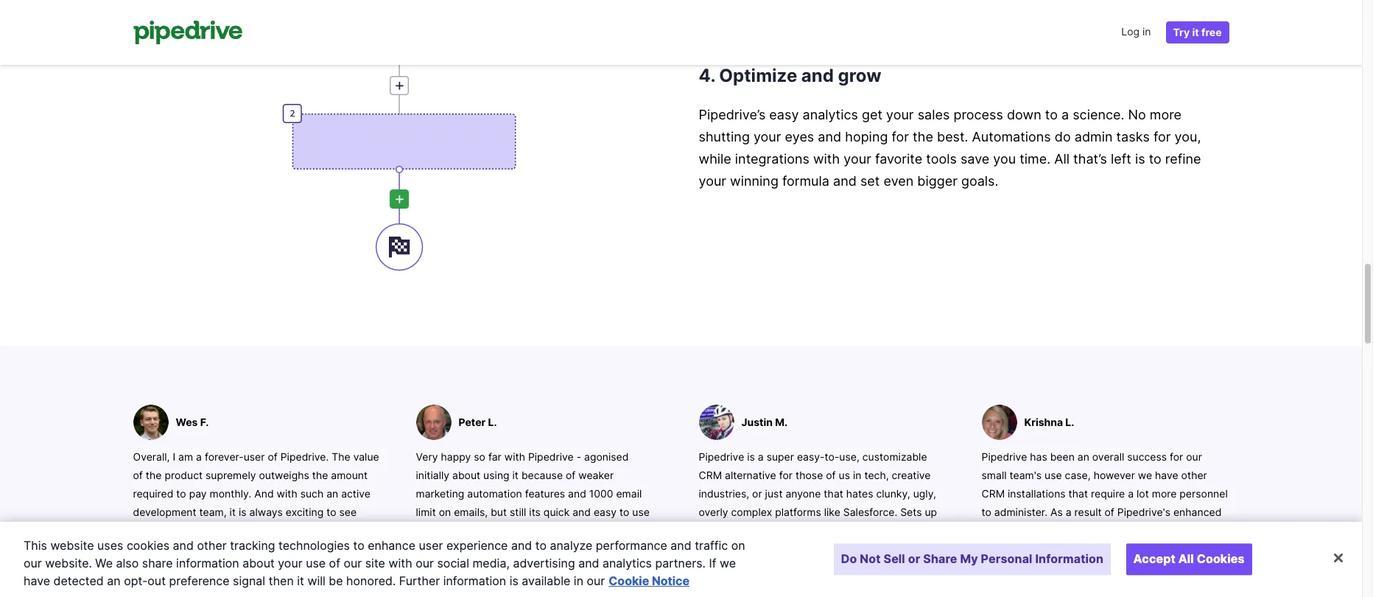 Task type: describe. For each thing, give the bounding box(es) containing it.
small
[[982, 469, 1007, 481]]

the up 'such'
[[312, 469, 328, 481]]

if
[[709, 556, 717, 571]]

privacy alert dialog
[[0, 522, 1363, 597]]

to inside very happy so far with pipedrive - agonised initially about using it because of weaker marketing automation features and 1000 email limit on emails, but still its quick and easy to use and less 'how do you do that' than any of the other five or so crm's we experimented with.
[[620, 506, 630, 518]]

you,
[[1175, 129, 1202, 144]]

evolved
[[153, 543, 191, 555]]

see
[[339, 506, 357, 518]]

experimented
[[544, 543, 611, 555]]

site
[[365, 556, 385, 571]]

a down seconds,
[[740, 543, 746, 555]]

opt-
[[124, 573, 148, 588]]

so left far
[[474, 450, 486, 463]]

and down app,
[[860, 543, 878, 555]]

of down not
[[862, 570, 872, 582]]

pipedrive inside pipedrive has been an overall success for our small team's use case, however we have other crm installations that require a lot more personnel to administer. as a result of pipedrive's enhanced exposure in our transactions, we saw an increase in sales.
[[982, 450, 1028, 463]]

and left it's
[[875, 524, 893, 537]]

we inside very happy so far with pipedrive - agonised initially about using it because of weaker marketing automation features and 1000 email limit on emails, but still its quick and easy to use and less 'how do you do that' than any of the other five or so crm's we experimented with.
[[527, 543, 541, 555]]

the
[[332, 450, 351, 463]]

is up 'cookie notice' link at the bottom of page
[[635, 551, 649, 570]]

complex
[[732, 506, 773, 518]]

more inside pipedrive has been an overall success for our small team's use case, however we have other crm installations that require a lot more personnel to administer. as a result of pipedrive's enhanced exposure in our transactions, we saw an increase in sales.
[[1153, 487, 1177, 500]]

2 5 from the left
[[577, 570, 584, 582]]

platforms
[[776, 506, 822, 518]]

in right us
[[854, 469, 862, 481]]

this website uses cookies and other tracking technologies to enhance user experience and to analyze performance and traffic on our website. we also share information about your use of our site with our social media, advertising and analytics partners. if we have detected an opt-out preference signal then it will be honored. further information is available in our
[[24, 538, 746, 588]]

to-
[[825, 450, 840, 463]]

experience
[[447, 538, 508, 553]]

an up case,
[[1078, 450, 1090, 463]]

very happy so far with pipedrive - agonised initially about using it because of weaker marketing automation features and 1000 email limit on emails, but still its quick and easy to use and less 'how do you do that' than any of the other five or so crm's we experimented with.
[[416, 450, 650, 555]]

other inside this website uses cookies and other tracking technologies to enhance user experience and to analyze performance and traffic on our website. we also share information about your use of our site with our social media, advertising and analytics partners. if we have detected an opt-out preference signal then it will be honored. further information is available in our
[[197, 538, 227, 553]]

actually
[[699, 543, 737, 555]]

sets
[[901, 506, 923, 518]]

no
[[1129, 107, 1147, 122]]

website.
[[45, 556, 92, 571]]

administer.
[[995, 506, 1048, 518]]

eyes
[[785, 129, 815, 144]]

great
[[802, 524, 828, 537]]

preference
[[169, 573, 230, 588]]

am
[[178, 450, 193, 463]]

krishna
[[1025, 416, 1064, 428]]

been
[[1051, 450, 1075, 463]]

4 of 5
[[1136, 570, 1165, 582]]

or inside pipedrive is a super easy-to-use, customizable crm alternative for those of us in tech, creative industries, or just anyone that hates clunky, ugly, overly complex platforms like salesforce. sets up in seconds, there's a great ios app, and it's actually a pleasure to use. quick and easy.
[[753, 487, 763, 500]]

website
[[50, 538, 94, 553]]

of right "4"
[[1146, 570, 1156, 582]]

of right couple
[[284, 524, 294, 537]]

of up outweighs
[[268, 450, 278, 463]]

our down this
[[24, 556, 42, 571]]

use,
[[840, 450, 860, 463]]

all inside button
[[1179, 552, 1195, 566]]

each
[[222, 524, 246, 537]]

and left 1000
[[568, 487, 587, 500]]

then
[[269, 573, 294, 588]]

1 5 from the left
[[555, 570, 562, 582]]

i
[[173, 450, 176, 463]]

integrations
[[736, 151, 810, 167]]

is inside pipedrive's easy analytics get your sales process down to a science. no more shutting your eyes and hoping for the best. automations do admin tasks for you, while integrations with your favorite tools save you time. all that's left is to refine your winning formula and set even bigger goals.
[[1136, 151, 1146, 167]]

all inside pipedrive's easy analytics get your sales process down to a science. no more shutting your eyes and hoping for the best. automations do admin tasks for you, while integrations with your favorite tools save you time. all that's left is to refine your winning formula and set even bigger goals.
[[1055, 151, 1070, 167]]

formula
[[783, 173, 830, 189]]

easy.
[[881, 543, 906, 555]]

for up favorite at the top right of page
[[892, 129, 910, 144]]

see why pipedrive is so highly rated
[[486, 551, 770, 570]]

a right 'from'
[[220, 543, 225, 555]]

saw
[[1143, 524, 1163, 537]]

of left weaker
[[566, 469, 576, 481]]

a left "lot"
[[1129, 487, 1134, 500]]

that's
[[1074, 151, 1108, 167]]

initially
[[416, 469, 450, 481]]

to left see
[[327, 506, 337, 518]]

with inside very happy so far with pipedrive - agonised initially about using it because of weaker marketing automation features and 1000 email limit on emails, but still its quick and easy to use and less 'how do you do that' than any of the other five or so crm's we experimented with.
[[505, 450, 526, 463]]

1000
[[590, 487, 614, 500]]

rated
[[728, 551, 770, 570]]

pipedrive down any
[[557, 551, 632, 570]]

product
[[165, 469, 203, 481]]

an right the saw
[[1166, 524, 1178, 537]]

you inside pipedrive's easy analytics get your sales process down to a science. no more shutting your eyes and hoping for the best. automations do admin tasks for you, while integrations with your favorite tools save you time. all that's left is to refine your winning formula and set even bigger goals.
[[994, 151, 1017, 167]]

pipedrive inside overall, i am a forever-user of pipedrive. the value of the product supremely outweighs the amount required to pay monthly. and with such an active development team, it is always exciting to see what is rolling out each couple of weeks! pipedrive has evolved from a "light" crm to a full-features crm with a light feel. it is an excellent crm tool.
[[334, 524, 379, 537]]

to down that'
[[536, 538, 547, 553]]

set
[[861, 173, 880, 189]]

our left cookie
[[587, 573, 605, 588]]

crm down couple
[[260, 543, 284, 555]]

in up traffic
[[699, 524, 708, 537]]

0 vertical spatial try it free button
[[1166, 21, 1230, 43]]

of down 'experimented'
[[565, 570, 574, 582]]

further
[[399, 573, 440, 588]]

marketing
[[416, 487, 465, 500]]

the inside very happy so far with pipedrive - agonised initially about using it because of weaker marketing automation features and 1000 email limit on emails, but still its quick and easy to use and less 'how do you do that' than any of the other five or so crm's we experimented with.
[[619, 524, 635, 537]]

1 horizontal spatial do
[[521, 524, 534, 537]]

team's
[[1010, 469, 1042, 481]]

of inside pipedrive has been an overall success for our small team's use case, however we have other crm installations that require a lot more personnel to administer. as a result of pipedrive's enhanced exposure in our transactions, we saw an increase in sales.
[[1105, 506, 1115, 518]]

and left 'grow'
[[802, 65, 834, 86]]

features inside very happy so far with pipedrive - agonised initially about using it because of weaker marketing automation features and 1000 email limit on emails, but still its quick and easy to use and less 'how do you do that' than any of the other five or so crm's we experimented with.
[[525, 487, 565, 500]]

the up required
[[146, 469, 162, 481]]

and down the rolling
[[173, 538, 194, 553]]

you inside very happy so far with pipedrive - agonised initially about using it because of weaker marketing automation features and 1000 email limit on emails, but still its quick and easy to use and less 'how do you do that' than any of the other five or so crm's we experimented with.
[[501, 524, 518, 537]]

a right as
[[1066, 506, 1072, 518]]

crm down cookies
[[133, 561, 156, 573]]

so up media,
[[478, 543, 490, 555]]

alternative
[[725, 469, 777, 481]]

best.
[[938, 129, 969, 144]]

l. for peter l.
[[488, 416, 497, 428]]

the inside pipedrive's easy analytics get your sales process down to a science. no more shutting your eyes and hoping for the best. automations do admin tasks for you, while integrations with your favorite tools save you time. all that's left is to refine your winning formula and set even bigger goals.
[[913, 129, 934, 144]]

outweighs
[[259, 469, 309, 481]]

4 5 from the left
[[875, 570, 881, 582]]

crm inside pipedrive is a super easy-to-use, customizable crm alternative for those of us in tech, creative industries, or just anyone that hates clunky, ugly, overly complex platforms like salesforce. sets up in seconds, there's a great ios app, and it's actually a pleasure to use. quick and easy.
[[699, 469, 722, 481]]

pipedrive.
[[281, 450, 329, 463]]

your inside this website uses cookies and other tracking technologies to enhance user experience and to analyze performance and traffic on our website. we also share information about your use of our site with our social media, advertising and analytics partners. if we have detected an opt-out preference signal then it will be honored. further information is available in our
[[278, 556, 303, 571]]

what
[[133, 524, 157, 537]]

required
[[133, 487, 174, 500]]

traffic
[[695, 538, 728, 553]]

pipedrive's easy analytics get your sales process down to a science. no more shutting your eyes and hoping for the best. automations do admin tasks for you, while integrations with your favorite tools save you time. all that's left is to refine your winning formula and set even bigger goals.
[[699, 107, 1202, 189]]

other inside pipedrive has been an overall success for our small team's use case, however we have other crm installations that require a lot more personnel to administer. as a result of pipedrive's enhanced exposure in our transactions, we saw an increase in sales.
[[1182, 469, 1208, 481]]

justin m. image
[[699, 405, 735, 440]]

down
[[1008, 107, 1042, 122]]

a left light
[[183, 561, 189, 573]]

xs image
[[1316, 551, 1333, 569]]

crm inside pipedrive has been an overall success for our small team's use case, however we have other crm installations that require a lot more personnel to administer. as a result of pipedrive's enhanced exposure in our transactions, we saw an increase in sales.
[[982, 487, 1005, 500]]

that'
[[537, 524, 558, 537]]

transactions,
[[1060, 524, 1123, 537]]

pipedrive inside very happy so far with pipedrive - agonised initially about using it because of weaker marketing automation features and 1000 email limit on emails, but still its quick and easy to use and less 'how do you do that' than any of the other five or so crm's we experimented with.
[[528, 450, 574, 463]]

five
[[445, 543, 463, 555]]

tools
[[927, 151, 957, 167]]

crm down "full-"
[[321, 561, 344, 573]]

0 vertical spatial information
[[176, 556, 239, 571]]

a left "full-"
[[299, 543, 305, 555]]

light
[[192, 561, 213, 573]]

in down administer. at the right bottom
[[1030, 524, 1039, 537]]

and up partners.
[[671, 538, 692, 553]]

to up tool. at the left of the page
[[353, 538, 365, 553]]

will
[[308, 573, 326, 588]]

grow
[[838, 65, 882, 86]]

a left super
[[758, 450, 764, 463]]

with inside this website uses cookies and other tracking technologies to enhance user experience and to analyze performance and traffic on our website. we also share information about your use of our site with our social media, advertising and analytics partners. if we have detected an opt-out preference signal then it will be honored. further information is available in our
[[389, 556, 413, 571]]

is inside pipedrive is a super easy-to-use, customizable crm alternative for those of us in tech, creative industries, or just anyone that hates clunky, ugly, overly complex platforms like salesforce. sets up in seconds, there's a great ios app, and it's actually a pleasure to use. quick and easy.
[[748, 450, 755, 463]]

0 horizontal spatial do
[[485, 524, 498, 537]]

installations
[[1008, 487, 1066, 500]]

log
[[1122, 25, 1140, 38]]

wes f. image
[[133, 405, 168, 440]]

1 5 of 5 from the left
[[555, 570, 584, 582]]

is right it
[[249, 561, 257, 573]]

to right down
[[1046, 107, 1058, 122]]

and up advertising
[[511, 538, 532, 553]]

notice
[[652, 573, 690, 588]]

it's
[[896, 524, 910, 537]]

cookie notice link
[[609, 573, 690, 588]]

1 vertical spatial information
[[443, 573, 507, 588]]

pipedrive inside pipedrive is a super easy-to-use, customizable crm alternative for those of us in tech, creative industries, or just anyone that hates clunky, ugly, overly complex platforms like salesforce. sets up in seconds, there's a great ios app, and it's actually a pleasure to use. quick and easy.
[[699, 450, 745, 463]]

why
[[520, 551, 553, 570]]

exciting
[[286, 506, 324, 518]]

so up notice
[[653, 551, 672, 570]]

pipedrive has been an overall success for our small team's use case, however we have other crm installations that require a lot more personnel to administer. as a result of pipedrive's enhanced exposure in our transactions, we saw an increase in sales.
[[982, 450, 1229, 555]]

ugly,
[[914, 487, 937, 500]]

l. for krishna l.
[[1066, 416, 1075, 428]]

personal
[[982, 552, 1033, 566]]

than
[[561, 524, 583, 537]]

an right 'such'
[[327, 487, 339, 500]]

that inside pipedrive has been an overall success for our small team's use case, however we have other crm installations that require a lot more personnel to administer. as a result of pipedrive's enhanced exposure in our transactions, we saw an increase in sales.
[[1069, 487, 1089, 500]]

2 5 of 5 from the left
[[853, 570, 881, 582]]

industries,
[[699, 487, 750, 500]]

other inside very happy so far with pipedrive - agonised initially about using it because of weaker marketing automation features and 1000 email limit on emails, but still its quick and easy to use and less 'how do you do that' than any of the other five or so crm's we experimented with.
[[416, 543, 442, 555]]

social
[[437, 556, 469, 571]]

crm's
[[493, 543, 524, 555]]

to left the refine
[[1150, 151, 1162, 167]]

hates
[[847, 487, 874, 500]]

1 vertical spatial free
[[1245, 552, 1272, 568]]

f.
[[200, 416, 209, 428]]

get
[[862, 107, 883, 122]]

it inside very happy so far with pipedrive - agonised initially about using it because of weaker marketing automation features and 1000 email limit on emails, but still its quick and easy to use and less 'how do you do that' than any of the other five or so crm's we experimented with.
[[513, 469, 519, 481]]

tech,
[[865, 469, 889, 481]]

m.
[[776, 416, 788, 428]]

an right it
[[259, 561, 271, 573]]

exposure
[[982, 524, 1027, 537]]

case,
[[1066, 469, 1091, 481]]

do inside pipedrive's easy analytics get your sales process down to a science. no more shutting your eyes and hoping for the best. automations do admin tasks for you, while integrations with your favorite tools save you time. all that's left is to refine your winning formula and set even bigger goals.
[[1055, 129, 1072, 144]]

your right get at top right
[[887, 107, 914, 122]]

quick
[[829, 543, 857, 555]]

analytics inside pipedrive's easy analytics get your sales process down to a science. no more shutting your eyes and hoping for the best. automations do admin tasks for you, while integrations with your favorite tools save you time. all that's left is to refine your winning formula and set even bigger goals.
[[803, 107, 859, 122]]



Task type: vqa. For each thing, say whether or not it's contained in the screenshot.
leftmost the if
no



Task type: locate. For each thing, give the bounding box(es) containing it.
try for topmost try it free 'button'
[[1174, 26, 1191, 38]]

we inside this website uses cookies and other tracking technologies to enhance user experience and to analyze performance and traffic on our website. we also share information about your use of our site with our social media, advertising and analytics partners. if we have detected an opt-out preference signal then it will be honored. further information is available in our
[[720, 556, 736, 571]]

with inside pipedrive's easy analytics get your sales process down to a science. no more shutting your eyes and hoping for the best. automations do admin tasks for you, while integrations with your favorite tools save you time. all that's left is to refine your winning formula and set even bigger goals.
[[814, 151, 840, 167]]

4
[[1136, 570, 1143, 582]]

and down 'experimented'
[[579, 556, 600, 571]]

enhanced
[[1174, 506, 1222, 518]]

that inside pipedrive is a super easy-to-use, customizable crm alternative for those of us in tech, creative industries, or just anyone that hates clunky, ugly, overly complex platforms like salesforce. sets up in seconds, there's a great ios app, and it's actually a pleasure to use. quick and easy.
[[824, 487, 844, 500]]

user inside this website uses cookies and other tracking technologies to enhance user experience and to analyze performance and traffic on our website. we also share information about your use of our site with our social media, advertising and analytics partners. if we have detected an opt-out preference signal then it will be honored. further information is available in our
[[419, 538, 443, 553]]

to left pay
[[176, 487, 186, 500]]

ios
[[831, 524, 848, 537]]

and right eyes
[[818, 129, 842, 144]]

0 horizontal spatial easy
[[594, 506, 617, 518]]

analytics down with.
[[603, 556, 652, 571]]

or inside very happy so far with pipedrive - agonised initially about using it because of weaker marketing automation features and 1000 email limit on emails, but still its quick and easy to use and less 'how do you do that' than any of the other five or so crm's we experimented with.
[[466, 543, 476, 555]]

5 of 5 down not
[[853, 570, 881, 582]]

1 horizontal spatial that
[[1069, 487, 1089, 500]]

is up each at the left bottom of the page
[[239, 506, 247, 518]]

1 horizontal spatial features
[[525, 487, 565, 500]]

1 horizontal spatial l.
[[1066, 416, 1075, 428]]

to inside pipedrive has been an overall success for our small team's use case, however we have other crm installations that require a lot more personnel to administer. as a result of pipedrive's enhanced exposure in our transactions, we saw an increase in sales.
[[982, 506, 992, 518]]

use
[[1045, 469, 1063, 481], [633, 506, 650, 518], [306, 556, 326, 571]]

1 vertical spatial use
[[633, 506, 650, 518]]

those
[[796, 469, 824, 481]]

0 horizontal spatial have
[[24, 573, 50, 588]]

1 vertical spatial you
[[501, 524, 518, 537]]

-
[[577, 450, 582, 463]]

us
[[839, 469, 851, 481]]

2 that from the left
[[1069, 487, 1089, 500]]

other left five
[[416, 543, 442, 555]]

xxs image
[[505, 571, 516, 582], [528, 571, 540, 582], [1085, 571, 1097, 582], [224, 589, 236, 597], [248, 589, 260, 597], [272, 589, 283, 597]]

it inside this website uses cookies and other tracking technologies to enhance user experience and to analyze performance and traffic on our website. we also share information about your use of our site with our social media, advertising and analytics partners. if we have detected an opt-out preference signal then it will be honored. further information is available in our
[[297, 573, 304, 588]]

with down outweighs
[[277, 487, 298, 500]]

1 horizontal spatial about
[[453, 469, 481, 481]]

and down the limit
[[416, 524, 434, 537]]

to down email
[[620, 506, 630, 518]]

0 horizontal spatial try
[[1174, 26, 1191, 38]]

this
[[24, 538, 47, 553]]

to inside pipedrive is a super easy-to-use, customizable crm alternative for those of us in tech, creative industries, or just anyone that hates clunky, ugly, overly complex platforms like salesforce. sets up in seconds, there's a great ios app, and it's actually a pleasure to use. quick and easy.
[[793, 543, 803, 555]]

has
[[1031, 450, 1048, 463], [133, 543, 150, 555]]

pipedrive
[[528, 450, 574, 463], [699, 450, 745, 463], [982, 450, 1028, 463], [334, 524, 379, 537], [557, 551, 632, 570]]

we down success
[[1139, 469, 1153, 481]]

using
[[484, 469, 510, 481]]

1 horizontal spatial on
[[732, 538, 746, 553]]

features inside overall, i am a forever-user of pipedrive. the value of the product supremely outweighs the amount required to pay monthly. and with such an active development team, it is always exciting to see what is rolling out each couple of weeks! pipedrive has evolved from a "light" crm to a full-features crm with a light feel. it is an excellent crm tool.
[[328, 543, 368, 555]]

1 vertical spatial have
[[24, 573, 50, 588]]

use inside very happy so far with pipedrive - agonised initially about using it because of weaker marketing automation features and 1000 email limit on emails, but still its quick and easy to use and less 'how do you do that' than any of the other five or so crm's we experimented with.
[[633, 506, 650, 518]]

5 5 from the left
[[1159, 570, 1165, 582]]

2 horizontal spatial or
[[909, 552, 921, 566]]

your down while
[[699, 173, 727, 189]]

1 vertical spatial more
[[1153, 487, 1177, 500]]

0 horizontal spatial that
[[824, 487, 844, 500]]

with down evolved
[[159, 561, 180, 573]]

3 5 from the left
[[853, 570, 859, 582]]

lot
[[1137, 487, 1150, 500]]

try it free for topmost try it free 'button'
[[1174, 26, 1222, 38]]

0 vertical spatial features
[[525, 487, 565, 500]]

1 vertical spatial try
[[1209, 552, 1231, 568]]

do not sell or share my personal information button
[[834, 544, 1112, 575]]

technologies
[[279, 538, 350, 553]]

any
[[586, 524, 603, 537]]

has down what
[[133, 543, 150, 555]]

0 vertical spatial has
[[1031, 450, 1048, 463]]

weeks!
[[297, 524, 331, 537]]

the down sales on the top
[[913, 129, 934, 144]]

1 vertical spatial user
[[419, 538, 443, 553]]

1 horizontal spatial out
[[203, 524, 219, 537]]

0 vertical spatial out
[[203, 524, 219, 537]]

weaker
[[579, 469, 614, 481]]

you
[[994, 151, 1017, 167], [501, 524, 518, 537]]

our up the personnel
[[1187, 450, 1203, 463]]

0 horizontal spatial on
[[439, 506, 451, 518]]

in right log
[[1143, 25, 1152, 38]]

that
[[824, 487, 844, 500], [1069, 487, 1089, 500]]

in down 'experimented'
[[574, 573, 584, 588]]

krishna l. image
[[982, 405, 1018, 440]]

1 vertical spatial all
[[1179, 552, 1195, 566]]

0 vertical spatial have
[[1156, 469, 1179, 481]]

or right five
[[466, 543, 476, 555]]

1 horizontal spatial use
[[633, 506, 650, 518]]

on down seconds,
[[732, 538, 746, 553]]

development
[[133, 506, 197, 518]]

tracking
[[230, 538, 275, 553]]

1 vertical spatial try it free button
[[1194, 545, 1286, 576]]

we up advertising
[[527, 543, 541, 555]]

user inside overall, i am a forever-user of pipedrive. the value of the product supremely outweighs the amount required to pay monthly. and with such an active development team, it is always exciting to see what is rolling out each couple of weeks! pipedrive has evolved from a "light" crm to a full-features crm with a light feel. it is an excellent crm tool.
[[244, 450, 265, 463]]

1 horizontal spatial user
[[419, 538, 443, 553]]

use down email
[[633, 506, 650, 518]]

0 vertical spatial more
[[1150, 107, 1182, 122]]

1 horizontal spatial other
[[416, 543, 442, 555]]

l.
[[488, 416, 497, 428], [1066, 416, 1075, 428]]

is down development
[[160, 524, 168, 537]]

0 vertical spatial all
[[1055, 151, 1070, 167]]

a inside pipedrive's easy analytics get your sales process down to a science. no more shutting your eyes and hoping for the best. automations do admin tasks for you, while integrations with your favorite tools save you time. all that's left is to refine your winning formula and set even bigger goals.
[[1062, 107, 1070, 122]]

easy up eyes
[[770, 107, 799, 122]]

1 horizontal spatial easy
[[770, 107, 799, 122]]

to left use.
[[793, 543, 803, 555]]

1 horizontal spatial information
[[443, 573, 507, 588]]

2 horizontal spatial other
[[1182, 469, 1208, 481]]

or right "sell"
[[909, 552, 921, 566]]

rolling
[[171, 524, 200, 537]]

see
[[486, 551, 516, 570]]

we left the saw
[[1126, 524, 1141, 537]]

or
[[753, 487, 763, 500], [466, 543, 476, 555], [909, 552, 921, 566]]

1 vertical spatial try it free
[[1209, 552, 1272, 568]]

0 vertical spatial user
[[244, 450, 265, 463]]

on inside very happy so far with pipedrive - agonised initially about using it because of weaker marketing automation features and 1000 email limit on emails, but still its quick and easy to use and less 'how do you do that' than any of the other five or so crm's we experimented with.
[[439, 506, 451, 518]]

crm down small
[[982, 487, 1005, 500]]

pipedrive's
[[1118, 506, 1171, 518]]

even
[[884, 173, 914, 189]]

creative
[[892, 469, 931, 481]]

and up than at the left bottom of the page
[[573, 506, 591, 518]]

out
[[203, 524, 219, 537], [148, 573, 166, 588]]

with
[[814, 151, 840, 167], [505, 450, 526, 463], [277, 487, 298, 500], [389, 556, 413, 571], [159, 561, 180, 573]]

and left set
[[834, 173, 857, 189]]

5 of 5 down 'experimented'
[[555, 570, 584, 582]]

you down automations
[[994, 151, 1017, 167]]

amount
[[331, 469, 368, 481]]

1 vertical spatial on
[[732, 538, 746, 553]]

our down as
[[1041, 524, 1057, 537]]

tasks
[[1117, 129, 1151, 144]]

to up exposure in the bottom right of the page
[[982, 506, 992, 518]]

more inside pipedrive's easy analytics get your sales process down to a science. no more shutting your eyes and hoping for the best. automations do admin tasks for you, while integrations with your favorite tools save you time. all that's left is to refine your winning formula and set even bigger goals.
[[1150, 107, 1182, 122]]

about inside very happy so far with pipedrive - agonised initially about using it because of weaker marketing automation features and 1000 email limit on emails, but still its quick and easy to use and less 'how do you do that' than any of the other five or so crm's we experimented with.
[[453, 469, 481, 481]]

for left you,
[[1154, 129, 1172, 144]]

try right log in link
[[1174, 26, 1191, 38]]

0 horizontal spatial analytics
[[603, 556, 652, 571]]

you up 'crm's'
[[501, 524, 518, 537]]

1 horizontal spatial have
[[1156, 469, 1179, 481]]

use down "full-"
[[306, 556, 326, 571]]

very
[[416, 450, 438, 463]]

of inside pipedrive is a super easy-to-use, customizable crm alternative for those of us in tech, creative industries, or just anyone that hates clunky, ugly, overly complex platforms like salesforce. sets up in seconds, there's a great ios app, and it's actually a pleasure to use. quick and easy.
[[826, 469, 836, 481]]

2 horizontal spatial do
[[1055, 129, 1072, 144]]

2 l. from the left
[[1066, 416, 1075, 428]]

wes
[[176, 416, 198, 428]]

0 vertical spatial about
[[453, 469, 481, 481]]

0 horizontal spatial l.
[[488, 416, 497, 428]]

0 vertical spatial free
[[1202, 26, 1222, 38]]

user
[[244, 450, 265, 463], [419, 538, 443, 553]]

in right my
[[982, 543, 991, 555]]

have inside this website uses cookies and other tracking technologies to enhance user experience and to analyze performance and traffic on our website. we also share information about your use of our site with our social media, advertising and analytics partners. if we have detected an opt-out preference signal then it will be honored. further information is available in our
[[24, 573, 50, 588]]

0 horizontal spatial user
[[244, 450, 265, 463]]

automation
[[468, 487, 522, 500]]

1 horizontal spatial all
[[1179, 552, 1195, 566]]

0 vertical spatial you
[[994, 151, 1017, 167]]

is right left
[[1136, 151, 1146, 167]]

of right any
[[606, 524, 616, 537]]

4. optimize and grow
[[699, 65, 882, 86]]

science.
[[1073, 107, 1125, 122]]

analytics inside this website uses cookies and other tracking technologies to enhance user experience and to analyze performance and traffic on our website. we also share information about your use of our site with our social media, advertising and analytics partners. if we have detected an opt-out preference signal then it will be honored. further information is available in our
[[603, 556, 652, 571]]

justin m.
[[742, 416, 788, 428]]

krishna l.
[[1025, 416, 1075, 428]]

has inside pipedrive has been an overall success for our small team's use case, however we have other crm installations that require a lot more personnel to administer. as a result of pipedrive's enhanced exposure in our transactions, we saw an increase in sales.
[[1031, 450, 1048, 463]]

0 horizontal spatial all
[[1055, 151, 1070, 167]]

easy inside pipedrive's easy analytics get your sales process down to a science. no more shutting your eyes and hoping for the best. automations do admin tasks for you, while integrations with your favorite tools save you time. all that's left is to refine your winning formula and set even bigger goals.
[[770, 107, 799, 122]]

try it free for bottom try it free 'button'
[[1209, 552, 1272, 568]]

emails,
[[454, 506, 488, 518]]

pay
[[189, 487, 207, 500]]

a right am
[[196, 450, 202, 463]]

0 horizontal spatial or
[[466, 543, 476, 555]]

overly
[[699, 506, 729, 518]]

result
[[1075, 506, 1102, 518]]

use inside pipedrive has been an overall success for our small team's use case, however we have other crm installations that require a lot more personnel to administer. as a result of pipedrive's enhanced exposure in our transactions, we saw an increase in sales.
[[1045, 469, 1063, 481]]

0 vertical spatial easy
[[770, 107, 799, 122]]

an inside this website uses cookies and other tracking technologies to enhance user experience and to analyze performance and traffic on our website. we also share information about your use of our site with our social media, advertising and analytics partners. if we have detected an opt-out preference signal then it will be honored. further information is available in our
[[107, 573, 121, 588]]

about inside this website uses cookies and other tracking technologies to enhance user experience and to analyze performance and traffic on our website. we also share information about your use of our site with our social media, advertising and analytics partners. if we have detected an opt-out preference signal then it will be honored. further information is available in our
[[243, 556, 275, 571]]

2 vertical spatial use
[[306, 556, 326, 571]]

pipedrive's
[[699, 107, 766, 122]]

left
[[1112, 151, 1132, 167]]

performance
[[596, 538, 668, 553]]

for right success
[[1171, 450, 1184, 463]]

5
[[555, 570, 562, 582], [577, 570, 584, 582], [853, 570, 859, 582], [875, 570, 881, 582], [1159, 570, 1165, 582]]

has inside overall, i am a forever-user of pipedrive. the value of the product supremely outweighs the amount required to pay monthly. and with such an active development team, it is always exciting to see what is rolling out each couple of weeks! pipedrive has evolved from a "light" crm to a full-features crm with a light feel. it is an excellent crm tool.
[[133, 543, 150, 555]]

0 vertical spatial try
[[1174, 26, 1191, 38]]

1 vertical spatial features
[[328, 543, 368, 555]]

of down require at the bottom right of the page
[[1105, 506, 1115, 518]]

l. right 'krishna'
[[1066, 416, 1075, 428]]

crm up industries,
[[699, 469, 722, 481]]

0 horizontal spatial free
[[1202, 26, 1222, 38]]

your up integrations
[[754, 129, 782, 144]]

or inside do not sell or share my personal information 'button'
[[909, 552, 921, 566]]

agonised
[[585, 450, 629, 463]]

use.
[[806, 543, 826, 555]]

2 horizontal spatial use
[[1045, 469, 1063, 481]]

5 down accept
[[1159, 570, 1165, 582]]

0 vertical spatial on
[[439, 506, 451, 518]]

on
[[439, 506, 451, 518], [732, 538, 746, 553]]

1 horizontal spatial or
[[753, 487, 763, 500]]

excellent
[[274, 561, 318, 573]]

features up tool. at the left of the page
[[328, 543, 368, 555]]

of down overall,
[[133, 469, 143, 481]]

have inside pipedrive has been an overall success for our small team's use case, however we have other crm installations that require a lot more personnel to administer. as a result of pipedrive's enhanced exposure in our transactions, we saw an increase in sales.
[[1156, 469, 1179, 481]]

always
[[250, 506, 283, 518]]

information down media,
[[443, 573, 507, 588]]

1 that from the left
[[824, 487, 844, 500]]

0 horizontal spatial other
[[197, 538, 227, 553]]

pipedrive is a super easy-to-use, customizable crm alternative for those of us in tech, creative industries, or just anyone that hates clunky, ugly, overly complex platforms like salesforce. sets up in seconds, there's a great ios app, and it's actually a pleasure to use. quick and easy.
[[699, 450, 938, 555]]

1 horizontal spatial you
[[994, 151, 1017, 167]]

is up "alternative"
[[748, 450, 755, 463]]

1 horizontal spatial try
[[1209, 552, 1231, 568]]

is
[[1136, 151, 1146, 167], [748, 450, 755, 463], [239, 506, 247, 518], [160, 524, 168, 537], [635, 551, 649, 570], [249, 561, 257, 573], [510, 573, 519, 588]]

with.
[[614, 543, 638, 555]]

0 vertical spatial try it free
[[1174, 26, 1222, 38]]

your up then
[[278, 556, 303, 571]]

l. right the 'peter'
[[488, 416, 497, 428]]

1 l. from the left
[[488, 416, 497, 428]]

my
[[961, 552, 979, 566]]

1 vertical spatial analytics
[[603, 556, 652, 571]]

of left us
[[826, 469, 836, 481]]

1 vertical spatial easy
[[594, 506, 617, 518]]

0 horizontal spatial you
[[501, 524, 518, 537]]

all
[[1055, 151, 1070, 167], [1179, 552, 1195, 566]]

use inside this website uses cookies and other tracking technologies to enhance user experience and to analyze performance and traffic on our website. we also share information about your use of our site with our social media, advertising and analytics partners. if we have detected an opt-out preference signal then it will be honored. further information is available in our
[[306, 556, 326, 571]]

a down platforms
[[794, 524, 800, 537]]

but
[[491, 506, 507, 518]]

time.
[[1020, 151, 1051, 167]]

0 vertical spatial analytics
[[803, 107, 859, 122]]

0 horizontal spatial features
[[328, 543, 368, 555]]

value
[[354, 450, 379, 463]]

admin
[[1075, 129, 1113, 144]]

do left admin
[[1055, 129, 1072, 144]]

0 horizontal spatial has
[[133, 543, 150, 555]]

salesforce.
[[844, 506, 898, 518]]

to up excellent
[[287, 543, 297, 555]]

about down the happy
[[453, 469, 481, 481]]

with right far
[[505, 450, 526, 463]]

other up the personnel
[[1182, 469, 1208, 481]]

for inside pipedrive is a super easy-to-use, customizable crm alternative for those of us in tech, creative industries, or just anyone that hates clunky, ugly, overly complex platforms like salesforce. sets up in seconds, there's a great ios app, and it's actually a pleasure to use. quick and easy.
[[780, 469, 793, 481]]

1 horizontal spatial free
[[1245, 552, 1272, 568]]

our left the site
[[344, 556, 362, 571]]

is down the see at bottom
[[510, 573, 519, 588]]

user up supremely
[[244, 450, 265, 463]]

that up like
[[824, 487, 844, 500]]

out inside overall, i am a forever-user of pipedrive. the value of the product supremely outweighs the amount required to pay monthly. and with such an active development team, it is always exciting to see what is rolling out each couple of weeks! pipedrive has evolved from a "light" crm to a full-features crm with a light feel. it is an excellent crm tool.
[[203, 524, 219, 537]]

pipedrive up "alternative"
[[699, 450, 745, 463]]

1 horizontal spatial 5 of 5
[[853, 570, 881, 582]]

easy inside very happy so far with pipedrive - agonised initially about using it because of weaker marketing automation features and 1000 email limit on emails, but still its quick and easy to use and less 'how do you do that' than any of the other five or so crm's we experimented with.
[[594, 506, 617, 518]]

is inside this website uses cookies and other tracking technologies to enhance user experience and to analyze performance and traffic on our website. we also share information about your use of our site with our social media, advertising and analytics partners. if we have detected an opt-out preference signal then it will be honored. further information is available in our
[[510, 573, 519, 588]]

in inside this website uses cookies and other tracking technologies to enhance user experience and to analyze performance and traffic on our website. we also share information about your use of our site with our social media, advertising and analytics partners. if we have detected an opt-out preference signal then it will be honored. further information is available in our
[[574, 573, 584, 588]]

5 down not
[[875, 570, 881, 582]]

all right 'time.'
[[1055, 151, 1070, 167]]

0 horizontal spatial information
[[176, 556, 239, 571]]

process
[[954, 107, 1004, 122]]

has up "team's"
[[1031, 450, 1048, 463]]

and
[[802, 65, 834, 86], [818, 129, 842, 144], [834, 173, 857, 189], [568, 487, 587, 500], [573, 506, 591, 518], [416, 524, 434, 537], [875, 524, 893, 537], [173, 538, 194, 553], [511, 538, 532, 553], [671, 538, 692, 553], [860, 543, 878, 555], [579, 556, 600, 571]]

overall,
[[133, 450, 170, 463]]

try for bottom try it free 'button'
[[1209, 552, 1231, 568]]

it inside overall, i am a forever-user of pipedrive. the value of the product supremely outweighs the amount required to pay monthly. and with such an active development team, it is always exciting to see what is rolling out each couple of weeks! pipedrive has evolved from a "light" crm to a full-features crm with a light feel. it is an excellent crm tool.
[[230, 506, 236, 518]]

out inside this website uses cookies and other tracking technologies to enhance user experience and to analyze performance and traffic on our website. we also share information about your use of our site with our social media, advertising and analytics partners. if we have detected an opt-out preference signal then it will be honored. further information is available in our
[[148, 573, 166, 588]]

peter l. image
[[416, 405, 451, 440]]

supremely
[[206, 469, 256, 481]]

for inside pipedrive has been an overall success for our small team's use case, however we have other crm installations that require a lot more personnel to administer. as a result of pipedrive's enhanced exposure in our transactions, we saw an increase in sales.
[[1171, 450, 1184, 463]]

save
[[961, 151, 990, 167]]

still
[[510, 506, 527, 518]]

0 horizontal spatial out
[[148, 573, 166, 588]]

1 vertical spatial out
[[148, 573, 166, 588]]

of inside this website uses cookies and other tracking technologies to enhance user experience and to analyze performance and traffic on our website. we also share information about your use of our site with our social media, advertising and analytics partners. if we have detected an opt-out preference signal then it will be honored. further information is available in our
[[329, 556, 340, 571]]

0 vertical spatial use
[[1045, 469, 1063, 481]]

1 horizontal spatial analytics
[[803, 107, 859, 122]]

0 horizontal spatial 5 of 5
[[555, 570, 584, 582]]

pleasure
[[749, 543, 790, 555]]

1 vertical spatial has
[[133, 543, 150, 555]]

from
[[194, 543, 217, 555]]

all right accept
[[1179, 552, 1195, 566]]

however
[[1094, 469, 1136, 481]]

0 horizontal spatial about
[[243, 556, 275, 571]]

active
[[341, 487, 371, 500]]

your down hoping
[[844, 151, 872, 167]]

about down tracking
[[243, 556, 275, 571]]

out down share
[[148, 573, 166, 588]]

try it free right log in link
[[1174, 26, 1222, 38]]

app,
[[851, 524, 872, 537]]

crm
[[699, 469, 722, 481], [982, 487, 1005, 500], [260, 543, 284, 555], [133, 561, 156, 573], [321, 561, 344, 573]]

peter
[[459, 416, 486, 428]]

0 horizontal spatial use
[[306, 556, 326, 571]]

with up formula
[[814, 151, 840, 167]]

our up further
[[416, 556, 434, 571]]

xxs image
[[493, 571, 505, 582], [516, 571, 528, 582], [540, 571, 552, 582], [826, 571, 838, 582], [838, 571, 850, 582], [1074, 571, 1085, 582], [1097, 571, 1109, 582], [1109, 571, 1121, 582], [1121, 571, 1133, 582], [236, 589, 248, 597]]

1 vertical spatial about
[[243, 556, 275, 571]]

sales
[[918, 107, 950, 122]]

on inside this website uses cookies and other tracking technologies to enhance user experience and to analyze performance and traffic on our website. we also share information about your use of our site with our social media, advertising and analytics partners. if we have detected an opt-out preference signal then it will be honored. further information is available in our
[[732, 538, 746, 553]]

1 horizontal spatial has
[[1031, 450, 1048, 463]]



